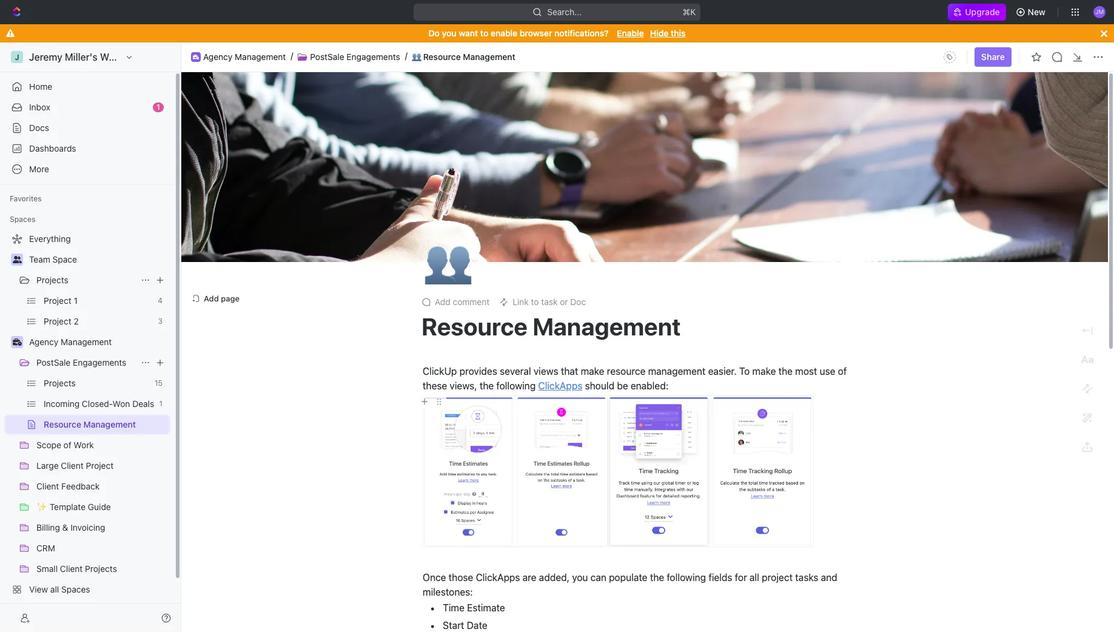Task type: vqa. For each thing, say whether or not it's contained in the screenshot.
the left Fall Favorites
no



Task type: describe. For each thing, give the bounding box(es) containing it.
to inside dropdown button
[[531, 297, 539, 307]]

project
[[762, 572, 793, 583]]

sidebar navigation
[[0, 42, 184, 632]]

space for team space
[[53, 254, 77, 265]]

several
[[500, 366, 532, 377]]

tasks
[[796, 572, 819, 583]]

clickapps inside once those clickapps are added, you can populate the following fields for all project tasks and milestones:
[[476, 572, 520, 583]]

enable
[[491, 28, 518, 38]]

dropdown menu image
[[941, 47, 960, 67]]

postsale for the rightmost postsale engagements "link"
[[310, 51, 345, 62]]

views
[[534, 366, 559, 377]]

that
[[561, 366, 579, 377]]

engagements for the rightmost postsale engagements "link"
[[347, 51, 400, 62]]

docs link
[[5, 118, 170, 138]]

agency management link for business time image
[[29, 333, 168, 352]]

0 vertical spatial resource management
[[422, 312, 681, 340]]

postsale engagements inside 'sidebar' navigation
[[36, 357, 126, 368]]

2 vertical spatial projects
[[85, 564, 117, 574]]

those
[[449, 572, 474, 583]]

hide
[[651, 28, 669, 38]]

of inside tree
[[63, 440, 71, 450]]

closed-
[[82, 399, 113, 409]]

1 vertical spatial projects link
[[44, 374, 150, 393]]

jm button
[[1091, 2, 1110, 22]]

large client project link
[[36, 456, 168, 476]]

all inside tree
[[50, 584, 59, 595]]

can
[[591, 572, 607, 583]]

incoming closed-won deals link
[[44, 395, 154, 414]]

projects for the bottom projects link
[[44, 378, 76, 388]]

jeremy miller's workspace, , element
[[11, 51, 23, 63]]

scope of work
[[36, 440, 94, 450]]

1 inside incoming closed-won deals 1
[[159, 399, 163, 408]]

project 2 link
[[44, 312, 153, 331]]

and
[[822, 572, 838, 583]]

0 vertical spatial clickapps
[[539, 380, 583, 391]]

reposition button
[[736, 238, 793, 257]]

client feedback link
[[36, 477, 168, 496]]

reposition
[[743, 242, 785, 252]]

1 vertical spatial 1
[[74, 296, 78, 306]]

most
[[796, 366, 818, 377]]

client for small
[[60, 564, 83, 574]]

more button
[[5, 160, 170, 179]]

workspace
[[100, 52, 150, 63]]

you inside once those clickapps are added, you can populate the following fields for all project tasks and milestones:
[[573, 572, 588, 583]]

docs
[[29, 123, 49, 133]]

time estimate
[[443, 602, 505, 613]]

everything
[[29, 234, 71, 244]]

postsale for the bottom postsale engagements "link"
[[36, 357, 71, 368]]

0 vertical spatial projects link
[[36, 271, 136, 290]]

work
[[74, 440, 94, 450]]

scope
[[36, 440, 61, 450]]

more
[[29, 164, 49, 174]]

team space
[[29, 254, 77, 265]]

start date
[[443, 620, 488, 631]]

2 horizontal spatial the
[[779, 366, 793, 377]]

feedback
[[61, 481, 100, 492]]

of inside clickup provides several views that make resource management easier. to make the most use of these views, the following
[[839, 366, 848, 377]]

large client project
[[36, 461, 114, 471]]

project 2
[[44, 316, 79, 327]]

provides
[[460, 366, 498, 377]]

do
[[429, 28, 440, 38]]

page
[[221, 293, 240, 303]]

dashboards
[[29, 143, 76, 154]]

easier.
[[709, 366, 737, 377]]

once
[[423, 572, 446, 583]]

0 vertical spatial you
[[442, 28, 457, 38]]

team
[[29, 254, 50, 265]]

j
[[15, 52, 19, 62]]

enabled:
[[631, 380, 669, 391]]

&
[[62, 523, 68, 533]]

2 make from the left
[[753, 366, 777, 377]]

small client projects link
[[36, 560, 168, 579]]

clickapps should be enabled:
[[539, 380, 669, 391]]

✨ template guide
[[36, 502, 111, 512]]

everything link
[[5, 229, 168, 249]]

✨ template guide link
[[36, 498, 168, 517]]

miller's
[[65, 52, 98, 63]]

project for project 1
[[44, 296, 71, 306]]

want
[[459, 28, 478, 38]]

15
[[155, 379, 163, 388]]

guide
[[88, 502, 111, 512]]

jeremy
[[29, 52, 62, 63]]

space for create space
[[57, 605, 82, 615]]

billing & invoicing
[[36, 523, 105, 533]]

home link
[[5, 77, 170, 97]]

incoming
[[44, 399, 80, 409]]

⌘k
[[683, 7, 696, 17]]

favorites button
[[5, 192, 47, 206]]

once those clickapps are added, you can populate the following fields for all project tasks and milestones:
[[423, 572, 841, 598]]

home
[[29, 81, 52, 92]]

agency for business time icon
[[203, 51, 233, 62]]

agency management link for business time icon
[[203, 51, 286, 62]]

3
[[158, 317, 163, 326]]

crm link
[[36, 539, 168, 558]]

1 horizontal spatial postsale engagements link
[[310, 51, 400, 62]]

following inside once those clickapps are added, you can populate the following fields for all project tasks and milestones:
[[667, 572, 707, 583]]

project 1
[[44, 296, 78, 306]]

large
[[36, 461, 59, 471]]

create space link
[[5, 601, 168, 620]]

✨
[[36, 502, 47, 512]]

upgrade link
[[949, 4, 1007, 21]]



Task type: locate. For each thing, give the bounding box(es) containing it.
add left the comment
[[435, 297, 451, 307]]

share
[[982, 52, 1006, 62]]

0 horizontal spatial of
[[63, 440, 71, 450]]

following inside clickup provides several views that make resource management easier. to make the most use of these views, the following
[[497, 380, 536, 391]]

agency management for business time icon
[[203, 51, 286, 62]]

spaces down favorites button
[[10, 215, 35, 224]]

you right do at the left top
[[442, 28, 457, 38]]

1 vertical spatial agency management link
[[29, 333, 168, 352]]

1 horizontal spatial 👥
[[424, 232, 473, 289]]

engagements for the bottom postsale engagements "link"
[[73, 357, 126, 368]]

1 vertical spatial postsale
[[36, 357, 71, 368]]

0 vertical spatial agency management link
[[203, 51, 286, 62]]

projects up incoming
[[44, 378, 76, 388]]

tree containing everything
[[5, 229, 170, 620]]

projects
[[36, 275, 68, 285], [44, 378, 76, 388], [85, 564, 117, 574]]

1 horizontal spatial clickapps
[[539, 380, 583, 391]]

1 vertical spatial postsale engagements
[[36, 357, 126, 368]]

browser
[[520, 28, 553, 38]]

0 horizontal spatial agency
[[29, 337, 58, 347]]

start
[[443, 620, 465, 631]]

small client projects
[[36, 564, 117, 574]]

1
[[157, 103, 160, 112], [74, 296, 78, 306], [159, 399, 163, 408]]

1 horizontal spatial add
[[435, 297, 451, 307]]

add comment
[[435, 297, 490, 307]]

user group image
[[12, 256, 22, 263]]

resource down the comment
[[422, 312, 528, 340]]

1 horizontal spatial postsale engagements
[[310, 51, 400, 62]]

to right link
[[531, 297, 539, 307]]

spaces down small client projects
[[61, 584, 90, 595]]

1 vertical spatial agency
[[29, 337, 58, 347]]

0 horizontal spatial you
[[442, 28, 457, 38]]

the left most
[[779, 366, 793, 377]]

project left 2
[[44, 316, 71, 327]]

1 horizontal spatial the
[[651, 572, 665, 583]]

resource
[[423, 51, 461, 62], [422, 312, 528, 340], [44, 419, 81, 430]]

project
[[44, 296, 71, 306], [44, 316, 71, 327], [86, 461, 114, 471]]

1 vertical spatial to
[[531, 297, 539, 307]]

1 vertical spatial the
[[480, 380, 494, 391]]

new button
[[1012, 2, 1054, 22]]

space
[[53, 254, 77, 265], [57, 605, 82, 615]]

space right team
[[53, 254, 77, 265]]

agency
[[203, 51, 233, 62], [29, 337, 58, 347]]

add page
[[204, 293, 240, 303]]

1 horizontal spatial following
[[667, 572, 707, 583]]

client down large in the bottom left of the page
[[36, 481, 59, 492]]

👥 for 👥 resource management
[[412, 52, 422, 62]]

0 horizontal spatial resource management
[[44, 419, 136, 430]]

tree inside 'sidebar' navigation
[[5, 229, 170, 620]]

resource inside tree
[[44, 419, 81, 430]]

populate
[[609, 572, 648, 583]]

task
[[542, 297, 558, 307]]

resource
[[607, 366, 646, 377]]

or
[[560, 297, 568, 307]]

0 vertical spatial to
[[481, 28, 489, 38]]

template
[[50, 502, 86, 512]]

0 vertical spatial of
[[839, 366, 848, 377]]

0 vertical spatial resource
[[423, 51, 461, 62]]

create
[[29, 605, 55, 615]]

1 horizontal spatial engagements
[[347, 51, 400, 62]]

management
[[649, 366, 706, 377]]

projects for the topmost projects link
[[36, 275, 68, 285]]

all right for
[[750, 572, 760, 583]]

0 horizontal spatial all
[[50, 584, 59, 595]]

1 vertical spatial agency management
[[29, 337, 112, 347]]

clickup provides several views that make resource management easier. to make the most use of these views, the following
[[423, 366, 850, 391]]

to right want
[[481, 28, 489, 38]]

the inside once those clickapps are added, you can populate the following fields for all project tasks and milestones:
[[651, 572, 665, 583]]

inbox
[[29, 102, 50, 112]]

add left page
[[204, 293, 219, 303]]

jm
[[1096, 8, 1105, 15]]

the down provides
[[480, 380, 494, 391]]

tree
[[5, 229, 170, 620]]

👥 for 👥
[[424, 232, 473, 289]]

resource management
[[422, 312, 681, 340], [44, 419, 136, 430]]

agency for business time image
[[29, 337, 58, 347]]

business time image
[[193, 54, 199, 59]]

0 horizontal spatial clickapps
[[476, 572, 520, 583]]

projects link down the team space link
[[36, 271, 136, 290]]

0 vertical spatial postsale
[[310, 51, 345, 62]]

2 vertical spatial 1
[[159, 399, 163, 408]]

👥 inside 👥 resource management
[[412, 52, 422, 62]]

resource management up work
[[44, 419, 136, 430]]

0 vertical spatial postsale engagements
[[310, 51, 400, 62]]

1 vertical spatial resource
[[422, 312, 528, 340]]

client feedback
[[36, 481, 100, 492]]

add for add comment
[[435, 297, 451, 307]]

1 vertical spatial following
[[667, 572, 707, 583]]

1 vertical spatial 👥
[[424, 232, 473, 289]]

crm
[[36, 543, 55, 554]]

agency management link inside tree
[[29, 333, 168, 352]]

agency right business time image
[[29, 337, 58, 347]]

agency management
[[203, 51, 286, 62], [29, 337, 112, 347]]

spaces
[[10, 215, 35, 224], [61, 584, 90, 595]]

agency management right business time icon
[[203, 51, 286, 62]]

added,
[[539, 572, 570, 583]]

use
[[820, 366, 836, 377]]

resource down incoming
[[44, 419, 81, 430]]

0 horizontal spatial 👥
[[412, 52, 422, 62]]

space down view all spaces
[[57, 605, 82, 615]]

deals
[[132, 399, 154, 409]]

new
[[1029, 7, 1046, 17]]

all inside once those clickapps are added, you can populate the following fields for all project tasks and milestones:
[[750, 572, 760, 583]]

1 vertical spatial all
[[50, 584, 59, 595]]

1 horizontal spatial postsale
[[310, 51, 345, 62]]

0 vertical spatial 👥
[[412, 52, 422, 62]]

be
[[617, 380, 629, 391]]

client for large
[[61, 461, 84, 471]]

upgrade
[[966, 7, 1001, 17]]

clickapps link
[[539, 380, 583, 391]]

view all spaces
[[29, 584, 90, 595]]

1 horizontal spatial resource management
[[422, 312, 681, 340]]

clickapps
[[539, 380, 583, 391], [476, 572, 520, 583]]

you
[[442, 28, 457, 38], [573, 572, 588, 583]]

billing
[[36, 523, 60, 533]]

0 horizontal spatial agency management
[[29, 337, 112, 347]]

0 vertical spatial postsale engagements link
[[310, 51, 400, 62]]

1 horizontal spatial agency
[[203, 51, 233, 62]]

doc
[[571, 297, 586, 307]]

1 vertical spatial project
[[44, 316, 71, 327]]

0 vertical spatial agency management
[[203, 51, 286, 62]]

agency management for business time image
[[29, 337, 112, 347]]

2 vertical spatial resource
[[44, 419, 81, 430]]

are
[[523, 572, 537, 583]]

view all spaces link
[[5, 580, 168, 600]]

0 horizontal spatial spaces
[[10, 215, 35, 224]]

resource management link
[[44, 415, 168, 435]]

projects down team space
[[36, 275, 68, 285]]

time
[[443, 602, 465, 613]]

1 horizontal spatial agency management
[[203, 51, 286, 62]]

0 vertical spatial projects
[[36, 275, 68, 285]]

0 horizontal spatial postsale
[[36, 357, 71, 368]]

0 horizontal spatial engagements
[[73, 357, 126, 368]]

agency management link down project 2 link
[[29, 333, 168, 352]]

client up client feedback
[[61, 461, 84, 471]]

0 vertical spatial agency
[[203, 51, 233, 62]]

0 horizontal spatial to
[[481, 28, 489, 38]]

should
[[585, 380, 615, 391]]

team space link
[[29, 250, 168, 269]]

clickup
[[423, 366, 457, 377]]

clickapps left are at the bottom left of the page
[[476, 572, 520, 583]]

0 horizontal spatial postsale engagements link
[[36, 353, 136, 373]]

0 vertical spatial project
[[44, 296, 71, 306]]

space inside "link"
[[57, 605, 82, 615]]

0 vertical spatial the
[[779, 366, 793, 377]]

1 vertical spatial spaces
[[61, 584, 90, 595]]

make up the should
[[581, 366, 605, 377]]

add for add page
[[204, 293, 219, 303]]

won
[[113, 399, 130, 409]]

the right populate
[[651, 572, 665, 583]]

projects down crm link
[[85, 564, 117, 574]]

1 horizontal spatial agency management link
[[203, 51, 286, 62]]

1 vertical spatial postsale engagements link
[[36, 353, 136, 373]]

👥 resource management
[[412, 51, 516, 62]]

scope of work link
[[36, 436, 168, 455]]

1 vertical spatial space
[[57, 605, 82, 615]]

0 horizontal spatial postsale engagements
[[36, 357, 126, 368]]

1 vertical spatial resource management
[[44, 419, 136, 430]]

1 horizontal spatial of
[[839, 366, 848, 377]]

you left can
[[573, 572, 588, 583]]

1 make from the left
[[581, 366, 605, 377]]

view
[[29, 584, 48, 595]]

1 vertical spatial clickapps
[[476, 572, 520, 583]]

1 vertical spatial engagements
[[73, 357, 126, 368]]

the
[[779, 366, 793, 377], [480, 380, 494, 391], [651, 572, 665, 583]]

2 vertical spatial client
[[60, 564, 83, 574]]

engagements inside tree
[[73, 357, 126, 368]]

all
[[750, 572, 760, 583], [50, 584, 59, 595]]

0 vertical spatial spaces
[[10, 215, 35, 224]]

0 vertical spatial all
[[750, 572, 760, 583]]

2 vertical spatial project
[[86, 461, 114, 471]]

project up project 2
[[44, 296, 71, 306]]

1 vertical spatial you
[[573, 572, 588, 583]]

agency management link right business time icon
[[203, 51, 286, 62]]

this
[[671, 28, 686, 38]]

agency right business time icon
[[203, 51, 233, 62]]

following left fields
[[667, 572, 707, 583]]

0 vertical spatial engagements
[[347, 51, 400, 62]]

clickapps down that
[[539, 380, 583, 391]]

postsale
[[310, 51, 345, 62], [36, 357, 71, 368]]

0 horizontal spatial add
[[204, 293, 219, 303]]

projects link up the closed-
[[44, 374, 150, 393]]

comment
[[453, 297, 490, 307]]

project down scope of work link
[[86, 461, 114, 471]]

dashboards link
[[5, 139, 170, 158]]

1 horizontal spatial you
[[573, 572, 588, 583]]

2 vertical spatial the
[[651, 572, 665, 583]]

all right view
[[50, 584, 59, 595]]

following down several
[[497, 380, 536, 391]]

1 horizontal spatial to
[[531, 297, 539, 307]]

resource management inside tree
[[44, 419, 136, 430]]

enable
[[617, 28, 644, 38]]

0 horizontal spatial following
[[497, 380, 536, 391]]

postsale engagements
[[310, 51, 400, 62], [36, 357, 126, 368]]

agency inside tree
[[29, 337, 58, 347]]

these
[[423, 380, 448, 391]]

resource down do at the left top
[[423, 51, 461, 62]]

resource management down the task
[[422, 312, 681, 340]]

incoming closed-won deals 1
[[44, 399, 163, 409]]

do you want to enable browser notifications? enable hide this
[[429, 28, 686, 38]]

to
[[740, 366, 750, 377]]

0 horizontal spatial make
[[581, 366, 605, 377]]

project for project 2
[[44, 316, 71, 327]]

postsale inside 'sidebar' navigation
[[36, 357, 71, 368]]

search...
[[547, 7, 582, 17]]

0 horizontal spatial the
[[480, 380, 494, 391]]

date
[[467, 620, 488, 631]]

business time image
[[12, 339, 22, 346]]

link to task or doc button
[[495, 294, 591, 311]]

1 horizontal spatial all
[[750, 572, 760, 583]]

0 vertical spatial client
[[61, 461, 84, 471]]

milestones:
[[423, 587, 473, 598]]

agency management inside tree
[[29, 337, 112, 347]]

make right the to
[[753, 366, 777, 377]]

of right use
[[839, 366, 848, 377]]

1 horizontal spatial spaces
[[61, 584, 90, 595]]

of left work
[[63, 440, 71, 450]]

1 vertical spatial client
[[36, 481, 59, 492]]

jeremy miller's workspace
[[29, 52, 150, 63]]

agency management down 2
[[29, 337, 112, 347]]

0 vertical spatial 1
[[157, 103, 160, 112]]

0 horizontal spatial agency management link
[[29, 333, 168, 352]]

1 vertical spatial of
[[63, 440, 71, 450]]

favorites
[[10, 194, 42, 203]]

client up view all spaces
[[60, 564, 83, 574]]

0 vertical spatial following
[[497, 380, 536, 391]]

1 horizontal spatial make
[[753, 366, 777, 377]]

0 vertical spatial space
[[53, 254, 77, 265]]

agency management link
[[203, 51, 286, 62], [29, 333, 168, 352]]

views,
[[450, 380, 477, 391]]

1 vertical spatial projects
[[44, 378, 76, 388]]



